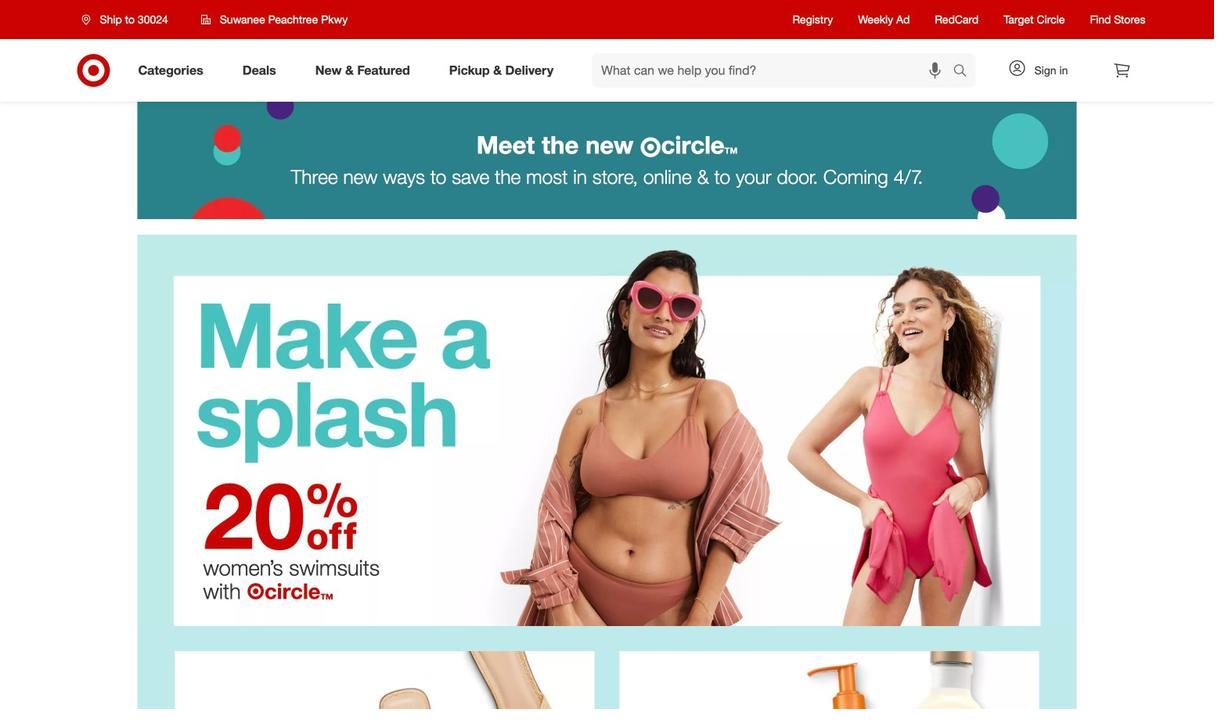 Task type: vqa. For each thing, say whether or not it's contained in the screenshot.
Up
no



Task type: locate. For each thing, give the bounding box(es) containing it.
What can we help you find? suggestions appear below search field
[[592, 53, 957, 88]]



Task type: describe. For each thing, give the bounding box(es) containing it.
make a splash image
[[137, 235, 1077, 627]]

target circle image
[[137, 102, 1077, 219]]



